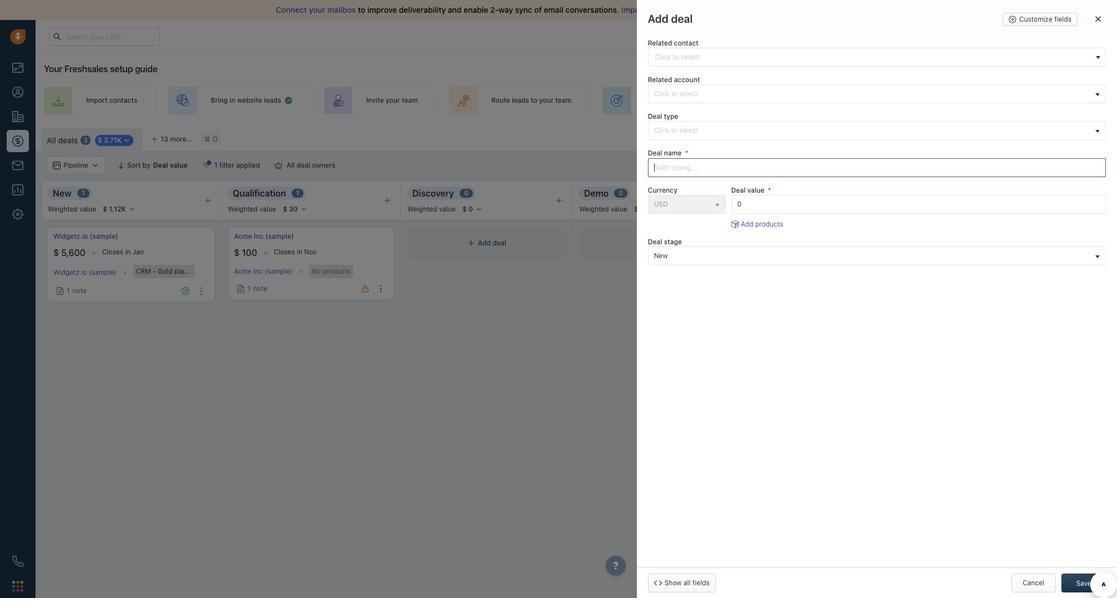 Task type: locate. For each thing, give the bounding box(es) containing it.
note for $ 5,600
[[73, 287, 87, 295]]

1 vertical spatial new
[[654, 252, 668, 260]]

select
[[680, 90, 699, 98], [680, 126, 699, 135]]

100
[[242, 248, 257, 258]]

settings
[[940, 133, 967, 142]]

click to select
[[654, 90, 699, 98], [654, 126, 699, 135]]

click to select button for deal type
[[648, 121, 1106, 140]]

1 $ from the left
[[53, 248, 59, 258]]

1 vertical spatial widgetz.io (sample)
[[53, 269, 117, 277]]

your trial ends in 21 days
[[814, 33, 886, 40]]

no
[[312, 267, 321, 276]]

1 acme inc (sample) link from the top
[[234, 232, 294, 241]]

0 horizontal spatial new
[[53, 188, 72, 198]]

0 horizontal spatial deals
[[58, 135, 78, 145]]

and left enable
[[448, 5, 462, 14]]

1 vertical spatial inc
[[254, 268, 263, 276]]

1 vertical spatial acme inc (sample)
[[234, 268, 293, 276]]

all for deal
[[287, 161, 295, 170]]

1 horizontal spatial new
[[654, 252, 668, 260]]

import left "contacts"
[[86, 96, 108, 105]]

your freshsales setup guide
[[44, 64, 158, 74]]

all right show
[[684, 579, 691, 588]]

1 vertical spatial widgetz.io (sample) link
[[53, 269, 117, 277]]

sales left pipeline
[[830, 96, 847, 105]]

stage
[[664, 238, 682, 246]]

container_wx8msf4aqz5i3rn1 image left settings
[[929, 134, 937, 142]]

0 horizontal spatial and
[[448, 5, 462, 14]]

widgetz.io up $ 5,600
[[53, 232, 88, 241]]

sales inside the create sales sequence link
[[668, 96, 685, 105]]

deals up forecasting
[[1016, 133, 1033, 142]]

your left freshsales
[[44, 64, 62, 74]]

all inside button
[[287, 161, 295, 170]]

products for add products
[[756, 220, 784, 228]]

fields inside customize fields button
[[1055, 15, 1072, 23]]

0 horizontal spatial all
[[648, 5, 656, 14]]

2 click to select from the top
[[654, 126, 699, 135]]

2 horizontal spatial 0
[[966, 189, 970, 198]]

leads right route
[[512, 96, 529, 105]]

acme inc (sample) link
[[234, 232, 294, 241], [234, 268, 293, 276]]

1 vertical spatial products
[[323, 267, 351, 276]]

add inside dialog
[[741, 220, 754, 228]]

customize fields button
[[1003, 13, 1078, 26]]

2-
[[490, 5, 499, 14]]

1 select from the top
[[680, 90, 699, 98]]

2 click to select button from the top
[[648, 121, 1106, 140]]

import
[[622, 5, 646, 14], [86, 96, 108, 105], [993, 133, 1014, 142]]

select for type
[[680, 126, 699, 135]]

sync
[[515, 5, 533, 14]]

$ 5,600
[[53, 248, 85, 258]]

$ left 100
[[234, 248, 240, 258]]

1 horizontal spatial $
[[234, 248, 240, 258]]

deal for deal name *
[[648, 149, 663, 158]]

acme inc (sample) up 100
[[234, 232, 294, 241]]

products for no products
[[323, 267, 351, 276]]

1 horizontal spatial fields
[[1055, 15, 1072, 23]]

13 more...
[[161, 135, 193, 143]]

0 horizontal spatial import
[[86, 96, 108, 105]]

select for account
[[680, 90, 699, 98]]

phone element
[[7, 551, 29, 573]]

negotiation
[[756, 188, 805, 198]]

to right the mailbox on the left of page
[[358, 5, 366, 14]]

note down 100
[[253, 285, 267, 293]]

deal for deal type
[[648, 112, 663, 121]]

1 vertical spatial acme inc (sample) link
[[234, 268, 293, 276]]

0 horizontal spatial *
[[685, 149, 689, 158]]

in left jan
[[125, 248, 131, 256]]

0 horizontal spatial all
[[47, 135, 56, 145]]

products right 'no'
[[323, 267, 351, 276]]

0 horizontal spatial fields
[[693, 579, 710, 588]]

1 filter applied button
[[195, 156, 267, 175]]

fields right show
[[693, 579, 710, 588]]

acme inc (sample) down 100
[[234, 268, 293, 276]]

click down 'deal type'
[[654, 126, 670, 135]]

show all fields
[[665, 579, 710, 588]]

21
[[865, 33, 871, 40]]

(sample) down $ 100
[[217, 267, 245, 276]]

deal name *
[[648, 149, 689, 158]]

-
[[153, 267, 156, 276]]

click
[[654, 90, 670, 98], [654, 126, 670, 135]]

1
[[214, 161, 218, 170], [82, 189, 85, 198], [296, 189, 299, 198], [815, 189, 818, 198], [247, 285, 251, 293], [67, 287, 70, 295]]

0 vertical spatial all
[[47, 135, 56, 145]]

2 leads from the left
[[512, 96, 529, 105]]

new
[[53, 188, 72, 198], [654, 252, 668, 260]]

products inside add deal dialog
[[756, 220, 784, 228]]

1 vertical spatial your
[[44, 64, 62, 74]]

1 vertical spatial widgetz.io
[[53, 269, 87, 277]]

team
[[402, 96, 418, 105], [556, 96, 572, 105]]

1 note down '5,600'
[[67, 287, 87, 295]]

0 vertical spatial widgetz.io (sample) link
[[53, 232, 118, 241]]

your left trial
[[814, 33, 827, 40]]

1 click to select from the top
[[654, 90, 699, 98]]

0 horizontal spatial 0
[[464, 189, 469, 198]]

1 down all deal owners button in the left top of the page
[[296, 189, 299, 198]]

2 widgetz.io (sample) link from the top
[[53, 269, 117, 277]]

2 $ from the left
[[234, 248, 240, 258]]

related up create
[[648, 76, 673, 84]]

add deal inside button
[[1078, 133, 1106, 142]]

0 right 'won'
[[966, 189, 970, 198]]

inc down 100
[[254, 268, 263, 276]]

3
[[83, 136, 88, 145]]

freshworks switcher image
[[12, 581, 23, 593]]

deal left 'stage'
[[648, 238, 663, 246]]

add
[[648, 12, 669, 25]]

widgetz.io down $ 5,600
[[53, 269, 87, 277]]

gold
[[158, 267, 173, 276]]

fields right customize
[[1055, 15, 1072, 23]]

deal down create
[[648, 112, 663, 121]]

1 horizontal spatial and
[[994, 161, 1006, 170]]

forecasting
[[1007, 161, 1045, 170]]

1 horizontal spatial 0
[[619, 189, 623, 198]]

connect your mailbox to improve deliverability and enable 2-way sync of email conversations. import all your sales data
[[276, 5, 714, 14]]

0 horizontal spatial $
[[53, 248, 59, 258]]

crm - gold plan monthly (sample)
[[136, 267, 245, 276]]

0 vertical spatial click
[[654, 90, 670, 98]]

0 vertical spatial widgetz.io (sample)
[[53, 232, 118, 241]]

2 acme inc (sample) from the top
[[234, 268, 293, 276]]

0 right discovery
[[464, 189, 469, 198]]

0 vertical spatial click to select button
[[648, 85, 1106, 104]]

click for related
[[654, 90, 670, 98]]

0 vertical spatial acme inc (sample) link
[[234, 232, 294, 241]]

all left the owners
[[287, 161, 295, 170]]

container_wx8msf4aqz5i3rn1 image inside all deal owners button
[[275, 162, 282, 170]]

your right up at top right
[[814, 96, 828, 105]]

to down 'type'
[[672, 126, 678, 135]]

(sample)
[[90, 232, 118, 241], [266, 232, 294, 241], [217, 267, 245, 276], [265, 268, 293, 276], [89, 269, 117, 277]]

all left 3
[[47, 135, 56, 145]]

related down add
[[648, 39, 673, 47]]

1 widgetz.io (sample) link from the top
[[53, 232, 118, 241]]

select down account
[[680, 90, 699, 98]]

inc
[[254, 232, 264, 241], [254, 268, 263, 276]]

2 select from the top
[[680, 126, 699, 135]]

0 vertical spatial acme
[[234, 232, 252, 241]]

1 vertical spatial click to select
[[654, 126, 699, 135]]

all deals link
[[47, 135, 78, 146]]

widgetz.io (sample) link
[[53, 232, 118, 241], [53, 269, 117, 277]]

acme inc (sample) link down 100
[[234, 268, 293, 276]]

1 inside button
[[214, 161, 218, 170]]

deals
[[1016, 133, 1033, 142], [58, 135, 78, 145]]

new down deal stage
[[654, 252, 668, 260]]

all inside button
[[684, 579, 691, 588]]

0 horizontal spatial your
[[44, 64, 62, 74]]

0 vertical spatial *
[[685, 149, 689, 158]]

2 click from the top
[[654, 126, 670, 135]]

new down all deals link
[[53, 188, 72, 198]]

1 vertical spatial click
[[654, 126, 670, 135]]

1 horizontal spatial products
[[756, 220, 784, 228]]

1 vertical spatial fields
[[693, 579, 710, 588]]

⌘
[[204, 135, 211, 144]]

1 click from the top
[[654, 90, 670, 98]]

1 vertical spatial import
[[86, 96, 108, 105]]

(sample) up 'closes in jan'
[[90, 232, 118, 241]]

1 vertical spatial all
[[684, 579, 691, 588]]

1 horizontal spatial closes
[[274, 248, 295, 256]]

1 leads from the left
[[264, 96, 281, 105]]

deal for deal value *
[[732, 186, 746, 194]]

add
[[947, 96, 960, 105], [1078, 133, 1091, 142], [741, 220, 754, 228], [478, 239, 491, 248], [650, 239, 663, 248], [1003, 239, 1015, 248]]

0 horizontal spatial container_wx8msf4aqz5i3rn1 image
[[202, 162, 210, 170]]

container_wx8msf4aqz5i3rn1 image inside the bring in website leads link
[[284, 96, 293, 105]]

set up your sales pipeline
[[791, 96, 874, 105]]

bring in website leads
[[211, 96, 281, 105]]

products down the negotiation
[[756, 220, 784, 228]]

1 closes from the left
[[102, 248, 123, 256]]

explore plans link
[[901, 30, 957, 43]]

2 0 from the left
[[619, 189, 623, 198]]

related
[[648, 39, 673, 47], [648, 76, 673, 84]]

1 vertical spatial all
[[287, 161, 295, 170]]

1 click to select button from the top
[[648, 85, 1106, 104]]

sales up 'type'
[[668, 96, 685, 105]]

0 vertical spatial related
[[648, 39, 673, 47]]

click to select button down click to select search box
[[648, 85, 1106, 104]]

container_wx8msf4aqz5i3rn1 image
[[929, 134, 937, 142], [202, 162, 210, 170]]

explore
[[908, 32, 932, 40]]

3 0 from the left
[[966, 189, 970, 198]]

0 right demo
[[619, 189, 623, 198]]

1 note for $ 100
[[247, 285, 267, 293]]

deal
[[648, 112, 663, 121], [648, 149, 663, 158], [732, 186, 746, 194], [648, 238, 663, 246]]

0 vertical spatial widgetz.io
[[53, 232, 88, 241]]

fields inside show all fields button
[[693, 579, 710, 588]]

in left nov
[[297, 248, 303, 256]]

plan
[[174, 267, 188, 276]]

inc up 100
[[254, 232, 264, 241]]

deal inside button
[[297, 161, 310, 170]]

1 horizontal spatial import
[[622, 5, 646, 14]]

1 horizontal spatial deals
[[1016, 133, 1033, 142]]

add deal
[[648, 12, 693, 25]]

2 acme inc (sample) link from the top
[[234, 268, 293, 276]]

closes left jan
[[102, 248, 123, 256]]

deals inside "button"
[[1016, 133, 1033, 142]]

new inside button
[[654, 252, 668, 260]]

click down related account
[[654, 90, 670, 98]]

import left add
[[622, 5, 646, 14]]

deals for all
[[58, 135, 78, 145]]

2 closes from the left
[[274, 248, 295, 256]]

0 vertical spatial acme inc (sample)
[[234, 232, 294, 241]]

0 vertical spatial container_wx8msf4aqz5i3rn1 image
[[929, 134, 937, 142]]

1 vertical spatial acme
[[234, 268, 252, 276]]

deal left value on the top
[[732, 186, 746, 194]]

1 note
[[247, 285, 267, 293], [67, 287, 87, 295]]

click to select down related account
[[654, 90, 699, 98]]

2 widgetz.io (sample) from the top
[[53, 269, 117, 277]]

crm
[[136, 267, 151, 276]]

note down '5,600'
[[73, 287, 87, 295]]

container_wx8msf4aqz5i3rn1 image inside 'settings' popup button
[[929, 134, 937, 142]]

your for your freshsales setup guide
[[44, 64, 62, 74]]

1 down $ 5,600
[[67, 287, 70, 295]]

* right value on the top
[[768, 186, 771, 194]]

and right quotas at the top right
[[994, 161, 1006, 170]]

select up name
[[680, 126, 699, 135]]

0 horizontal spatial products
[[323, 267, 351, 276]]

sequence
[[687, 96, 718, 105]]

days
[[873, 33, 886, 40]]

bring
[[211, 96, 228, 105]]

widgetz.io (sample) link down '5,600'
[[53, 269, 117, 277]]

1 horizontal spatial your
[[814, 33, 827, 40]]

1 horizontal spatial all
[[287, 161, 295, 170]]

2 related from the top
[[648, 76, 673, 84]]

1 related from the top
[[648, 39, 673, 47]]

0 vertical spatial your
[[814, 33, 827, 40]]

1 horizontal spatial container_wx8msf4aqz5i3rn1 image
[[929, 134, 937, 142]]

to
[[358, 5, 366, 14], [672, 90, 678, 98], [531, 96, 538, 105], [672, 126, 678, 135]]

* right name
[[685, 149, 689, 158]]

click to select button for related account
[[648, 85, 1106, 104]]

1 vertical spatial click to select button
[[648, 121, 1106, 140]]

1 vertical spatial select
[[680, 126, 699, 135]]

currency
[[648, 186, 678, 194]]

1 0 from the left
[[464, 189, 469, 198]]

deal left name
[[648, 149, 663, 158]]

add deal dialog
[[637, 0, 1118, 599]]

all left "deal"
[[648, 5, 656, 14]]

2 team from the left
[[556, 96, 572, 105]]

$ 100
[[234, 248, 257, 258]]

closes left nov
[[274, 248, 295, 256]]

freshsales
[[64, 64, 108, 74]]

0 for demo
[[619, 189, 623, 198]]

to right route
[[531, 96, 538, 105]]

0 vertical spatial new
[[53, 188, 72, 198]]

acme inc (sample) link up 100
[[234, 232, 294, 241]]

2 widgetz.io from the top
[[53, 269, 87, 277]]

Search field
[[1058, 156, 1113, 175]]

route leads to your team link
[[449, 87, 592, 115]]

your up related contact
[[658, 5, 675, 14]]

route
[[491, 96, 510, 105]]

leads right website
[[264, 96, 281, 105]]

1 vertical spatial *
[[768, 186, 771, 194]]

cancel
[[1023, 579, 1045, 588]]

in right bring on the left top
[[230, 96, 235, 105]]

0 vertical spatial fields
[[1055, 15, 1072, 23]]

1 note down 100
[[247, 285, 267, 293]]

add deal for demo
[[650, 239, 678, 248]]

email
[[544, 5, 564, 14]]

closes in jan
[[102, 248, 144, 256]]

1 horizontal spatial note
[[253, 285, 267, 293]]

quotas
[[969, 161, 992, 170]]

account
[[674, 76, 700, 84]]

send email image
[[1008, 32, 1015, 41]]

$
[[53, 248, 59, 258], [234, 248, 240, 258]]

widgetz.io (sample) down '5,600'
[[53, 269, 117, 277]]

discovery
[[413, 188, 454, 198]]

show
[[665, 579, 682, 588]]

in left 21
[[858, 33, 863, 40]]

click to select button down pipeline
[[648, 121, 1106, 140]]

1 right the negotiation
[[815, 189, 818, 198]]

0 horizontal spatial closes
[[102, 248, 123, 256]]

deals left 3
[[58, 135, 78, 145]]

acme up $ 100
[[234, 232, 252, 241]]

qualification
[[233, 188, 286, 198]]

0 vertical spatial click to select
[[654, 90, 699, 98]]

acme down $ 100
[[234, 268, 252, 276]]

0 horizontal spatial 1 note
[[67, 287, 87, 295]]

$ left '5,600'
[[53, 248, 59, 258]]

import inside "button"
[[993, 133, 1014, 142]]

0 horizontal spatial team
[[402, 96, 418, 105]]

1 horizontal spatial leads
[[512, 96, 529, 105]]

5,600
[[61, 248, 85, 258]]

0 vertical spatial and
[[448, 5, 462, 14]]

0 vertical spatial select
[[680, 90, 699, 98]]

0 horizontal spatial leads
[[264, 96, 281, 105]]

1 vertical spatial related
[[648, 76, 673, 84]]

2 vertical spatial import
[[993, 133, 1014, 142]]

1 horizontal spatial all
[[684, 579, 691, 588]]

1 vertical spatial and
[[994, 161, 1006, 170]]

note
[[253, 285, 267, 293], [73, 287, 87, 295]]

1 vertical spatial container_wx8msf4aqz5i3rn1 image
[[202, 162, 210, 170]]

deal
[[962, 96, 976, 105], [1093, 133, 1106, 142], [297, 161, 310, 170], [493, 239, 506, 248], [665, 239, 678, 248], [1017, 239, 1031, 248]]

Enter value number field
[[732, 195, 1106, 214]]

click to select down 'type'
[[654, 126, 699, 135]]

import up quotas and forecasting
[[993, 133, 1014, 142]]

0 horizontal spatial note
[[73, 287, 87, 295]]

what's new image
[[1037, 33, 1045, 41]]

0
[[464, 189, 469, 198], [619, 189, 623, 198], [966, 189, 970, 198]]

* for deal name *
[[685, 149, 689, 158]]

widgetz.io (sample)
[[53, 232, 118, 241], [53, 269, 117, 277]]

0 vertical spatial products
[[756, 220, 784, 228]]

1 horizontal spatial *
[[768, 186, 771, 194]]

widgetz.io (sample) link up '5,600'
[[53, 232, 118, 241]]

0 vertical spatial inc
[[254, 232, 264, 241]]

2 horizontal spatial import
[[993, 133, 1014, 142]]

to down related account
[[672, 90, 678, 98]]

container_wx8msf4aqz5i3rn1 image
[[284, 96, 293, 105], [275, 162, 282, 170], [958, 162, 966, 170], [468, 240, 475, 247], [639, 240, 647, 247], [992, 240, 1000, 247], [237, 285, 245, 293], [56, 288, 64, 295]]

import for import deals
[[993, 133, 1014, 142]]

1 left filter
[[214, 161, 218, 170]]

all
[[648, 5, 656, 14], [684, 579, 691, 588]]

your for your trial ends in 21 days
[[814, 33, 827, 40]]

1 horizontal spatial team
[[556, 96, 572, 105]]

1 horizontal spatial 1 note
[[247, 285, 267, 293]]

acme inc (sample)
[[234, 232, 294, 241], [234, 268, 293, 276]]

widgetz.io (sample) up '5,600'
[[53, 232, 118, 241]]

explore plans
[[908, 32, 951, 40]]

import contacts
[[86, 96, 137, 105]]

click for deal
[[654, 126, 670, 135]]

13 more... button
[[145, 132, 199, 147]]

bring in website leads link
[[169, 87, 313, 115]]

container_wx8msf4aqz5i3rn1 image left filter
[[202, 162, 210, 170]]



Task type: vqa. For each thing, say whether or not it's contained in the screenshot.


Task type: describe. For each thing, give the bounding box(es) containing it.
and inside "link"
[[994, 161, 1006, 170]]

1 acme inc (sample) from the top
[[234, 232, 294, 241]]

import deals
[[993, 133, 1033, 142]]

0 vertical spatial import
[[622, 5, 646, 14]]

save
[[1077, 580, 1092, 588]]

import deals group
[[978, 128, 1058, 147]]

type
[[664, 112, 679, 121]]

2 inc from the top
[[254, 268, 263, 276]]

data
[[698, 5, 714, 14]]

plans
[[933, 32, 951, 40]]

settings button
[[924, 128, 972, 147]]

1 acme from the top
[[234, 232, 252, 241]]

1 inc from the top
[[254, 232, 264, 241]]

way
[[499, 5, 513, 14]]

$ for $ 5,600
[[53, 248, 59, 258]]

new button
[[648, 247, 1106, 266]]

customize fields
[[1020, 15, 1072, 23]]

sales left data
[[677, 5, 696, 14]]

quotas and forecasting link
[[958, 156, 1056, 175]]

show all fields button
[[648, 574, 716, 593]]

applied
[[236, 161, 260, 170]]

name
[[664, 149, 682, 158]]

guide
[[135, 64, 158, 74]]

1 down 100
[[247, 285, 251, 293]]

create sales sequence link
[[603, 87, 738, 115]]

related account
[[648, 76, 700, 84]]

your right invite
[[386, 96, 400, 105]]

all deals 3
[[47, 135, 88, 145]]

0 for won
[[966, 189, 970, 198]]

contacts
[[109, 96, 137, 105]]

up
[[804, 96, 812, 105]]

your left the mailbox on the left of page
[[309, 5, 325, 14]]

1 widgetz.io from the top
[[53, 232, 88, 241]]

enable
[[464, 5, 488, 14]]

o
[[212, 135, 218, 144]]

usd button
[[648, 195, 726, 214]]

setup
[[110, 64, 133, 74]]

connect
[[276, 5, 307, 14]]

2 acme from the top
[[234, 268, 252, 276]]

related for related contact
[[648, 39, 673, 47]]

add deal for won
[[1003, 239, 1031, 248]]

deal
[[671, 12, 693, 25]]

deliverability
[[399, 5, 446, 14]]

13
[[161, 135, 168, 143]]

(sample) down 'closes in jan'
[[89, 269, 117, 277]]

deal inside button
[[1093, 133, 1106, 142]]

website
[[237, 96, 262, 105]]

route leads to your team
[[491, 96, 572, 105]]

cancel button
[[1012, 574, 1056, 593]]

1 note for $ 5,600
[[67, 287, 87, 295]]

all deal owners
[[287, 161, 336, 170]]

click to select for type
[[654, 126, 699, 135]]

1 down 3
[[82, 189, 85, 198]]

invite your team
[[366, 96, 418, 105]]

note for $ 100
[[253, 285, 267, 293]]

closes for $ 5,600
[[102, 248, 123, 256]]

ends
[[842, 33, 856, 40]]

related contact
[[648, 39, 699, 47]]

pipeline
[[849, 96, 874, 105]]

Click to select search field
[[648, 48, 1106, 67]]

set up your sales pipeline link
[[749, 87, 894, 115]]

(sample) up closes in nov
[[266, 232, 294, 241]]

container_wx8msf4aqz5i3rn1 image inside the 1 filter applied button
[[202, 162, 210, 170]]

closes for $ 100
[[274, 248, 295, 256]]

in for bring in website leads
[[230, 96, 235, 105]]

value
[[748, 186, 765, 194]]

add deal for discovery
[[478, 239, 506, 248]]

container_wx8msf4aqz5i3rn1 image inside quotas and forecasting "link"
[[958, 162, 966, 170]]

in for closes in nov
[[297, 248, 303, 256]]

add deal button
[[1063, 128, 1112, 147]]

(sample) down closes in nov
[[265, 268, 293, 276]]

deal value *
[[732, 186, 771, 194]]

monthly
[[190, 267, 215, 276]]

related for related account
[[648, 76, 673, 84]]

connect your mailbox link
[[276, 5, 358, 14]]

* for deal value *
[[768, 186, 771, 194]]

deals for import
[[1016, 133, 1033, 142]]

won
[[937, 188, 956, 198]]

0 vertical spatial all
[[648, 5, 656, 14]]

0 for discovery
[[464, 189, 469, 198]]

customize
[[1020, 15, 1053, 23]]

import for import contacts
[[86, 96, 108, 105]]

owners
[[312, 161, 336, 170]]

usd
[[654, 200, 668, 208]]

save button
[[1062, 574, 1106, 593]]

Search your CRM... text field
[[49, 27, 160, 46]]

all deal owners button
[[267, 156, 343, 175]]

close image
[[1096, 16, 1101, 22]]

import contacts link
[[44, 87, 157, 115]]

set
[[791, 96, 802, 105]]

deal type
[[648, 112, 679, 121]]

your right route
[[539, 96, 554, 105]]

mailbox
[[328, 5, 356, 14]]

click to select for account
[[654, 90, 699, 98]]

jan
[[133, 248, 144, 256]]

in for closes in jan
[[125, 248, 131, 256]]

add products link
[[732, 219, 784, 229]]

all for deals
[[47, 135, 56, 145]]

$ for $ 100
[[234, 248, 240, 258]]

no products
[[312, 267, 351, 276]]

quotas and forecasting
[[969, 161, 1045, 170]]

closes in nov
[[274, 248, 317, 256]]

sales inside set up your sales pipeline link
[[830, 96, 847, 105]]

add deal link
[[905, 87, 996, 115]]

⌘ o
[[204, 135, 218, 144]]

invite
[[366, 96, 384, 105]]

import all your sales data link
[[622, 5, 716, 14]]

phone image
[[12, 557, 23, 568]]

deal for deal stage
[[648, 238, 663, 246]]

of
[[535, 5, 542, 14]]

Start typing... text field
[[648, 158, 1106, 177]]

1 widgetz.io (sample) from the top
[[53, 232, 118, 241]]

add inside button
[[1078, 133, 1091, 142]]

1 filter applied
[[214, 161, 260, 170]]

import deals button
[[978, 128, 1039, 147]]

1 team from the left
[[402, 96, 418, 105]]

create
[[645, 96, 667, 105]]

conversations.
[[566, 5, 620, 14]]

add products
[[741, 220, 784, 228]]

invite your team link
[[324, 87, 438, 115]]

demo
[[584, 188, 609, 198]]



